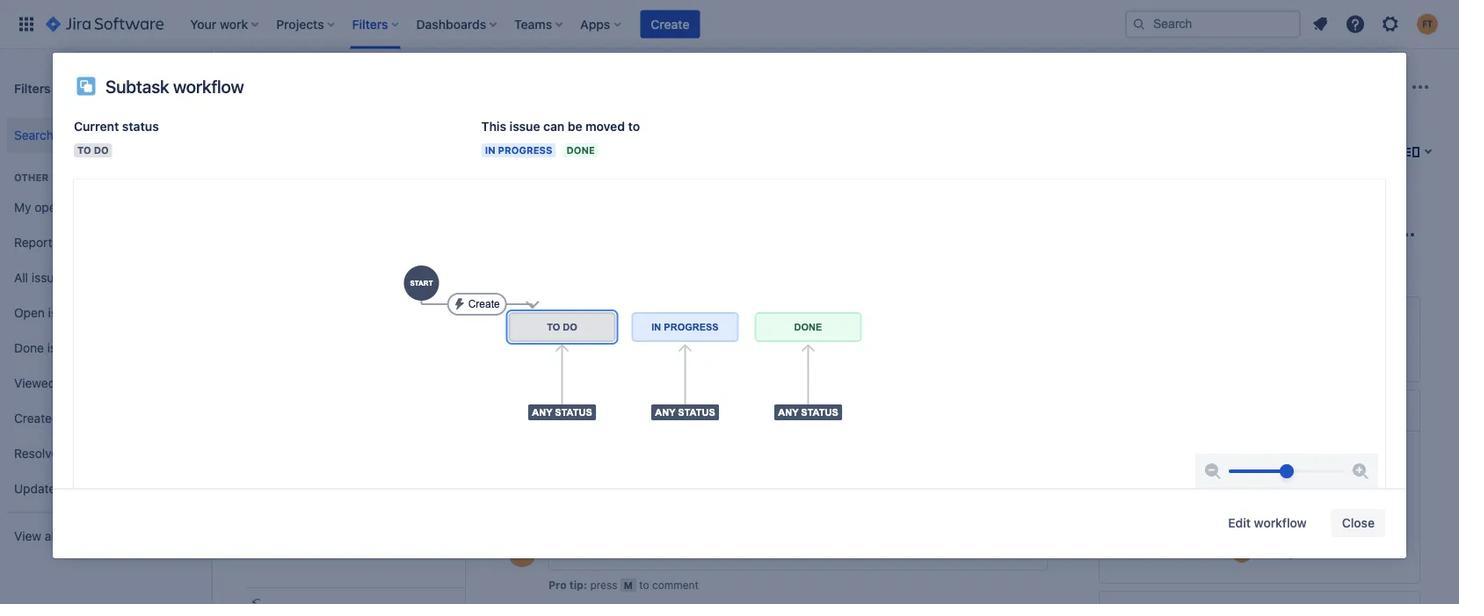 Task type: vqa. For each thing, say whether or not it's contained in the screenshot.
Created recently on the bottom left of the page
yes



Task type: describe. For each thing, give the bounding box(es) containing it.
search issues link
[[7, 118, 204, 153]]

done issues link
[[7, 331, 204, 366]]

do
[[94, 145, 109, 156]]

open issues link
[[7, 295, 204, 331]]

issue type: subtask image
[[514, 406, 528, 420]]

endpoints
[[704, 405, 760, 420]]

updated
[[14, 482, 63, 496]]

create
[[252, 489, 287, 504]]

reporter
[[1111, 545, 1155, 558]]

pro
[[549, 578, 567, 591]]

view all filters
[[14, 529, 93, 544]]

to
[[77, 145, 91, 156]]

assign to me button
[[1230, 471, 1403, 488]]

in
[[485, 145, 496, 156]]

search for search
[[246, 70, 311, 95]]

3
[[562, 407, 569, 420]]

by
[[70, 235, 84, 250]]

open issues
[[14, 306, 84, 320]]

search for search issues
[[14, 128, 54, 143]]

edit
[[1229, 516, 1251, 530]]

automation element
[[1099, 591, 1421, 604]]

be
[[568, 119, 583, 134]]

a
[[533, 302, 539, 316]]

assign to me
[[1230, 472, 1304, 486]]

primary element
[[11, 0, 1126, 49]]

search issues group
[[7, 113, 204, 158]]

press
[[590, 578, 618, 591]]

issue
[[510, 119, 540, 134]]

current status
[[74, 119, 159, 134]]

database
[[291, 489, 343, 504]]

my open issues link
[[7, 190, 204, 225]]

child issues
[[507, 365, 577, 379]]

assign
[[1230, 472, 1268, 486]]

all
[[45, 529, 57, 544]]

me for reported by me
[[87, 235, 104, 250]]

all issues
[[14, 271, 67, 285]]

workflow for subtask workflow
[[173, 76, 244, 96]]

to inside the assign to me 'button'
[[1271, 472, 1283, 486]]

unassigned
[[1262, 446, 1329, 460]]

kan-
[[535, 407, 562, 420]]

my
[[14, 200, 31, 215]]

filters
[[14, 81, 51, 95]]

filters
[[61, 529, 93, 544]]

figure out how many endpoints we need link
[[578, 395, 924, 430]]

kan-3
[[535, 407, 569, 420]]

just
[[320, 274, 340, 288]]

this issue can be moved to
[[482, 119, 640, 134]]

hide message image
[[1392, 304, 1413, 325]]

viewed
[[14, 376, 56, 391]]

profile image of funky town image
[[508, 539, 536, 567]]

create button
[[641, 10, 700, 38]]

2 vertical spatial to
[[640, 578, 650, 591]]

add
[[507, 302, 529, 316]]

in progress
[[485, 145, 553, 156]]

resolved recently link
[[7, 436, 204, 471]]

resolved
[[14, 446, 66, 461]]

zoom in image
[[1351, 461, 1372, 482]]

issues for all issues
[[32, 271, 67, 285]]

edit workflow
[[1229, 516, 1308, 530]]

other group
[[7, 153, 204, 512]]

done for done
[[567, 145, 595, 156]]

edit workflow button
[[1218, 509, 1318, 537]]

all
[[14, 271, 28, 285]]

we
[[763, 405, 779, 420]]

search image
[[1133, 17, 1147, 31]]

issues for child issues
[[540, 365, 577, 379]]

updated recently
[[14, 482, 112, 496]]

out
[[621, 405, 640, 420]]

resolved recently
[[14, 446, 115, 461]]

view all filters link
[[7, 519, 204, 554]]

need
[[783, 405, 811, 420]]



Task type: locate. For each thing, give the bounding box(es) containing it.
what
[[289, 274, 316, 288]]

create
[[651, 17, 690, 31]]

description...
[[543, 302, 617, 316]]

recently inside updated recently link
[[66, 482, 112, 496]]

Search field
[[1126, 10, 1302, 38]]

to do
[[77, 145, 109, 156]]

recently
[[59, 376, 105, 391], [63, 411, 108, 426], [69, 446, 115, 461], [66, 482, 112, 496]]

done for done issues
[[14, 341, 44, 355]]

view
[[14, 529, 41, 544]]

none
[[1230, 505, 1260, 520]]

subtask workflow
[[106, 76, 244, 96]]

reported by me link
[[7, 225, 204, 260]]

updated recently link
[[7, 471, 204, 507]]

me right the 'by'
[[87, 235, 104, 250]]

subtask
[[106, 76, 169, 96]]

Zoom level range field
[[1229, 454, 1346, 489]]

0 horizontal spatial search
[[14, 128, 54, 143]]

recently for updated recently
[[66, 482, 112, 496]]

figure
[[585, 405, 618, 420]]

me for assign to me
[[1286, 472, 1304, 486]]

add a description...
[[507, 302, 617, 316]]

0 vertical spatial search
[[246, 70, 311, 95]]

issues
[[57, 128, 93, 143], [66, 200, 102, 215], [32, 271, 67, 285], [48, 306, 84, 320], [47, 341, 83, 355], [540, 365, 577, 379]]

workflow inside edit workflow button
[[1255, 516, 1308, 530]]

create database link
[[248, 467, 456, 509]]

Search issues using keywords text field
[[668, 138, 774, 166]]

recently down created recently link
[[69, 446, 115, 461]]

search inside group
[[14, 128, 54, 143]]

recently for created recently
[[63, 411, 108, 426]]

issues for done issues
[[47, 341, 83, 355]]

done inside done issues link
[[14, 341, 44, 355]]

search
[[246, 70, 311, 95], [14, 128, 54, 143]]

pro tip: press m to comment
[[549, 578, 699, 591]]

all issues link
[[7, 260, 204, 295]]

to right "moved"
[[628, 119, 640, 134]]

kan-3 link
[[535, 407, 569, 420]]

workflow right subtask
[[173, 76, 244, 96]]

me inside 'button'
[[1286, 472, 1304, 486]]

1 vertical spatial search
[[14, 128, 54, 143]]

to right the assign
[[1271, 472, 1283, 486]]

done issues
[[14, 341, 83, 355]]

zoom out image
[[1203, 461, 1224, 482]]

recently for resolved recently
[[69, 446, 115, 461]]

to right m
[[640, 578, 650, 591]]

done down open
[[14, 341, 44, 355]]

check what just happened link
[[248, 252, 456, 294]]

1 vertical spatial to
[[1271, 472, 1283, 486]]

created recently
[[14, 411, 108, 426]]

me inside "link"
[[87, 235, 104, 250]]

1 horizontal spatial me
[[1286, 472, 1304, 486]]

1 horizontal spatial search
[[246, 70, 311, 95]]

can
[[544, 119, 565, 134]]

recently inside created recently link
[[63, 411, 108, 426]]

open
[[35, 200, 63, 215]]

comment
[[653, 578, 699, 591]]

create database
[[252, 489, 343, 504]]

1 vertical spatial done
[[14, 341, 44, 355]]

check what just happened
[[252, 274, 400, 288]]

close
[[1343, 516, 1375, 530]]

open
[[14, 306, 45, 320]]

recently for viewed recently
[[59, 376, 105, 391]]

to
[[628, 119, 640, 134], [1271, 472, 1283, 486], [640, 578, 650, 591]]

recently inside 'resolved recently' link
[[69, 446, 115, 461]]

issues for search issues
[[57, 128, 93, 143]]

0 vertical spatial done
[[567, 145, 595, 156]]

1 vertical spatial workflow
[[1255, 516, 1308, 530]]

created recently link
[[7, 401, 204, 436]]

1 horizontal spatial workflow
[[1255, 516, 1308, 530]]

0 vertical spatial workflow
[[173, 76, 244, 96]]

me down unassigned
[[1286, 472, 1304, 486]]

reported
[[14, 235, 66, 250]]

create banner
[[0, 0, 1460, 49]]

other
[[14, 172, 48, 183]]

workflow
[[173, 76, 244, 96], [1255, 516, 1308, 530]]

remove criteria image
[[443, 173, 457, 187]]

recently inside viewed recently link
[[59, 376, 105, 391]]

happened
[[344, 274, 400, 288]]

0 horizontal spatial me
[[87, 235, 104, 250]]

done
[[567, 145, 595, 156], [14, 341, 44, 355]]

many
[[670, 405, 700, 420]]

viewed recently
[[14, 376, 105, 391]]

created
[[14, 411, 59, 426]]

m
[[624, 579, 633, 591]]

0 vertical spatial me
[[87, 235, 104, 250]]

done down the be on the left of page
[[567, 145, 595, 156]]

recently down 'resolved recently' link
[[66, 482, 112, 496]]

me
[[87, 235, 104, 250], [1286, 472, 1304, 486]]

Add a comment… field
[[549, 535, 1048, 570]]

close button
[[1332, 509, 1386, 537]]

1 vertical spatial me
[[1286, 472, 1304, 486]]

workflow right edit
[[1255, 516, 1308, 530]]

figure out how many endpoints we need
[[585, 405, 811, 420]]

workflow for edit workflow
[[1255, 516, 1308, 530]]

moved
[[586, 119, 625, 134]]

issues inside group
[[57, 128, 93, 143]]

progress
[[498, 145, 553, 156]]

check
[[252, 274, 286, 288]]

search issues
[[14, 128, 93, 143]]

0 horizontal spatial workflow
[[173, 76, 244, 96]]

status
[[122, 119, 159, 134]]

child
[[507, 365, 537, 379]]

how
[[643, 405, 666, 420]]

reported by me
[[14, 235, 104, 250]]

tip:
[[570, 578, 587, 591]]

recently down viewed recently link
[[63, 411, 108, 426]]

0 horizontal spatial done
[[14, 341, 44, 355]]

1 horizontal spatial done
[[567, 145, 595, 156]]

recently up created recently
[[59, 376, 105, 391]]

0 vertical spatial to
[[628, 119, 640, 134]]

jira software image
[[46, 14, 164, 35], [46, 14, 164, 35]]

issues for open issues
[[48, 306, 84, 320]]

this
[[482, 119, 507, 134]]

viewed recently link
[[7, 366, 204, 401]]

current
[[74, 119, 119, 134]]

my open issues
[[14, 200, 102, 215]]



